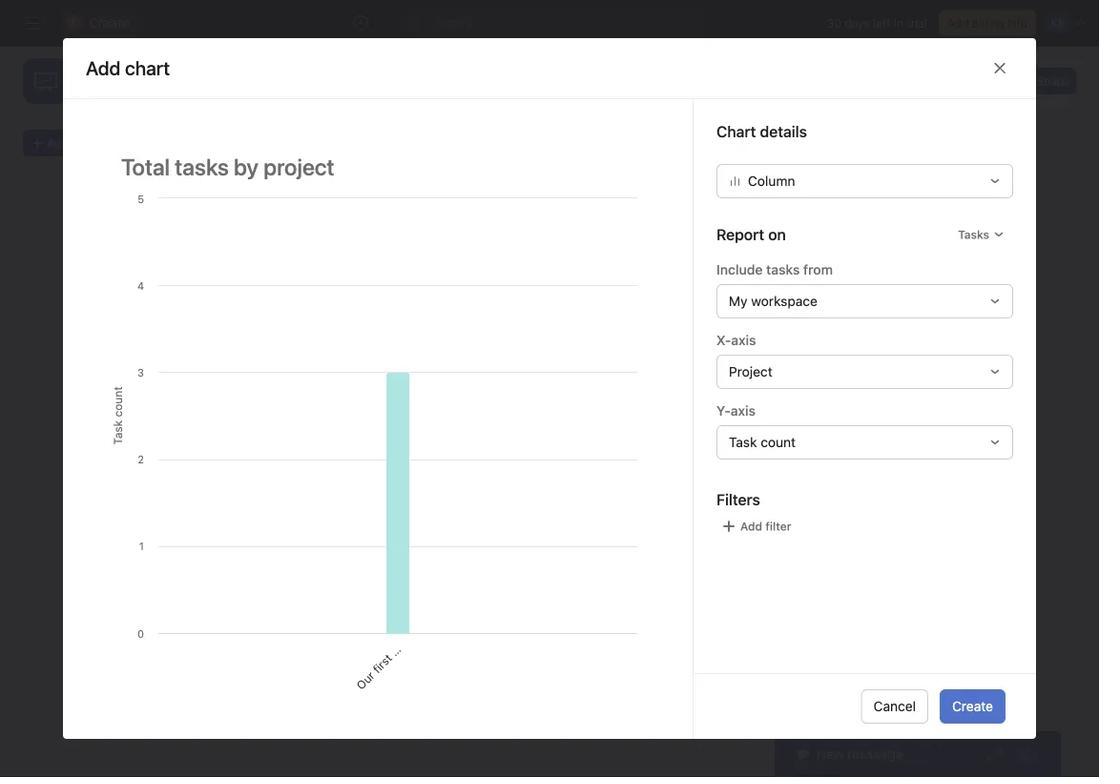 Task type: vqa. For each thing, say whether or not it's contained in the screenshot.
workspace inside the dropdown button
yes



Task type: describe. For each thing, give the bounding box(es) containing it.
image of a multicolored column chart image
[[797, 631, 992, 707]]

tasks inside upcoming tasks by assignee this week button
[[625, 427, 663, 445]]

work health
[[94, 201, 167, 217]]

assignee inside button
[[549, 446, 612, 464]]

include
[[717, 262, 763, 278]]

projects by project status
[[574, 395, 735, 410]]

kp button
[[979, 68, 1005, 94]]

my first dashboard
[[84, 80, 245, 103]]

1 horizontal spatial by
[[629, 395, 644, 410]]

add billing info
[[948, 16, 1028, 30]]

my inside dropdown button
[[729, 293, 748, 309]]

image of a numeric rollup card image
[[301, 631, 495, 707]]

y-axis
[[717, 403, 756, 419]]

0 horizontal spatial by
[[175, 395, 190, 410]]

share button
[[1013, 68, 1077, 94]]

tasks inside incomplete tasks by project
[[632, 185, 670, 203]]

project
[[729, 364, 773, 380]]

x-axis
[[717, 332, 756, 348]]

project status
[[648, 395, 735, 410]]

tasks in my workspace
[[645, 325, 771, 339]]

y-
[[717, 403, 731, 419]]

tasks for tasks in my workspace
[[645, 325, 676, 339]]

close image
[[993, 61, 1008, 76]]

projects for projects by status
[[797, 185, 855, 203]]

1 horizontal spatial project
[[388, 623, 424, 659]]

axis for y-
[[731, 403, 756, 419]]

0 horizontal spatial our
[[274, 270, 297, 294]]

image of a blue lollipop chart image
[[549, 473, 744, 549]]

column
[[748, 173, 795, 189]]

goals
[[301, 427, 341, 445]]

1 add chart from the top
[[86, 55, 170, 77]]

tasks inside this month's tasks by project
[[893, 427, 931, 445]]

expand new message image
[[987, 747, 1002, 763]]

0 vertical spatial upcoming
[[70, 395, 134, 410]]

image of a green column chart image
[[549, 230, 744, 307]]

0 horizontal spatial kp
[[313, 630, 328, 643]]

workspace inside my workspace dropdown button
[[751, 293, 818, 309]]

search button
[[401, 8, 706, 38]]

report image
[[34, 70, 57, 93]]

tasks for tasks
[[958, 228, 990, 241]]

projects in my workspace button
[[573, 670, 810, 697]]

0 horizontal spatial assignee
[[194, 395, 250, 410]]

0 vertical spatial upcoming tasks by assignee this week
[[70, 395, 313, 410]]

create
[[953, 699, 994, 715]]

search list box
[[401, 8, 706, 38]]

goals by team
[[301, 427, 401, 445]]

incomplete
[[549, 185, 628, 203]]

add chart
[[47, 136, 100, 150]]

1 vertical spatial our first project
[[354, 623, 424, 693]]

projects by status
[[797, 185, 924, 203]]

first dashboard
[[115, 80, 245, 103]]

add for add billing info
[[948, 16, 969, 30]]

my workspace button
[[717, 284, 1014, 319]]

1 horizontal spatial resourcing
[[284, 370, 381, 393]]

add chart button
[[23, 130, 108, 157]]

by team
[[345, 427, 401, 445]]

custom field total
[[301, 605, 426, 623]]

30 days left in trial
[[827, 16, 928, 30]]

resourcing button
[[94, 155, 254, 191]]

new message
[[817, 747, 903, 763]]

projects by status button
[[781, 168, 1006, 323]]

in for tasks in my workspace
[[679, 325, 689, 339]]

health
[[129, 201, 167, 217]]

custom field total button
[[284, 588, 510, 724]]

tasks button
[[950, 221, 1014, 248]]

cancel
[[874, 699, 916, 715]]

show options image
[[255, 84, 270, 99]]

image of a purple lollipop chart image
[[549, 631, 744, 707]]



Task type: locate. For each thing, give the bounding box(es) containing it.
0 horizontal spatial first
[[290, 253, 315, 278]]

workspace for tasks in my workspace
[[712, 325, 771, 339]]

my
[[84, 80, 110, 103], [729, 293, 748, 309], [692, 325, 709, 339], [722, 677, 739, 690]]

upcoming tasks by assignee this week
[[70, 395, 313, 410], [549, 427, 684, 464]]

project
[[307, 224, 344, 260], [388, 623, 424, 659]]

goals by team button
[[284, 411, 510, 565]]

by project down incomplete on the top of page
[[549, 204, 620, 222]]

axis for x-
[[731, 332, 756, 348]]

by project
[[549, 204, 620, 222], [797, 446, 868, 464]]

0 vertical spatial by project
[[549, 204, 620, 222]]

add left the filter
[[741, 520, 763, 533]]

billing
[[972, 16, 1005, 30]]

by project inside this month's tasks by project
[[797, 446, 868, 464]]

project right custom
[[388, 623, 424, 659]]

resourcing up goals
[[284, 370, 381, 393]]

upcoming tasks by assignee this week button
[[533, 411, 758, 565]]

1 vertical spatial close image
[[1017, 747, 1033, 763]]

image of a blue column chart image
[[301, 473, 495, 549]]

in for projects in my workspace
[[709, 677, 719, 690]]

0 vertical spatial add
[[948, 16, 969, 30]]

tasks
[[632, 185, 670, 203], [766, 262, 800, 278], [138, 395, 171, 410], [625, 427, 663, 445], [893, 427, 931, 445]]

1 vertical spatial first
[[370, 652, 395, 676]]

upcoming
[[70, 395, 134, 410], [549, 427, 622, 445]]

2 vertical spatial in
[[709, 677, 719, 690]]

1 horizontal spatial upcoming
[[549, 427, 622, 445]]

1 horizontal spatial assignee
[[549, 446, 612, 464]]

x-
[[717, 332, 731, 348]]

this week up goals
[[253, 395, 313, 410]]

in inside the tasks in my workspace button
[[679, 325, 689, 339]]

1 horizontal spatial projects
[[661, 677, 706, 690]]

0 horizontal spatial tasks
[[645, 325, 676, 339]]

0 vertical spatial workspace
[[751, 293, 818, 309]]

add filter
[[741, 520, 792, 533]]

this week
[[253, 395, 313, 410], [616, 446, 683, 464]]

in inside projects in my workspace button
[[709, 677, 719, 690]]

my workspace
[[729, 293, 818, 309]]

1 horizontal spatial kp
[[985, 74, 999, 88]]

project down "total tasks by project" text field
[[307, 224, 344, 260]]

1 vertical spatial upcoming
[[549, 427, 622, 445]]

by project down 'this'
[[797, 446, 868, 464]]

workspace inside the tasks in my workspace button
[[712, 325, 771, 339]]

1 vertical spatial resourcing
[[284, 370, 381, 393]]

add left billing at the top
[[948, 16, 969, 30]]

0 vertical spatial project
[[307, 224, 344, 260]]

column button
[[717, 164, 1014, 198]]

reporting
[[84, 60, 144, 75]]

search
[[433, 15, 476, 31]]

1 horizontal spatial first
[[370, 652, 395, 676]]

tasks inside button
[[645, 325, 676, 339]]

2 add chart from the top
[[86, 57, 170, 79]]

1 vertical spatial project
[[388, 623, 424, 659]]

projects for projects in my workspace
[[661, 677, 706, 690]]

trial
[[907, 16, 928, 30]]

1 vertical spatial workspace
[[712, 325, 771, 339]]

report on
[[717, 226, 786, 244]]

0 vertical spatial axis
[[731, 332, 756, 348]]

0 horizontal spatial upcoming tasks by assignee this week
[[70, 395, 313, 410]]

upcoming tasks by assignee this week inside button
[[549, 427, 684, 464]]

axis
[[731, 332, 756, 348], [731, 403, 756, 419]]

2 vertical spatial add
[[741, 520, 763, 533]]

add inside dropdown button
[[741, 520, 763, 533]]

0 vertical spatial close image
[[993, 59, 1008, 74]]

info
[[1008, 16, 1028, 30]]

1 vertical spatial projects
[[574, 395, 626, 410]]

0 vertical spatial in
[[894, 16, 904, 30]]

1 horizontal spatial by project
[[797, 446, 868, 464]]

count
[[761, 435, 796, 450]]

projects
[[797, 185, 855, 203], [574, 395, 626, 410], [661, 677, 706, 690]]

this week down projects by project status
[[616, 446, 683, 464]]

this month's tasks by project
[[797, 427, 931, 464]]

add for add filter
[[741, 520, 763, 533]]

1 horizontal spatial close image
[[1017, 747, 1033, 763]]

work
[[94, 201, 125, 217]]

resourcing
[[94, 165, 163, 181], [284, 370, 381, 393]]

left
[[873, 16, 891, 30]]

cancel button
[[862, 690, 929, 724]]

1 horizontal spatial in
[[709, 677, 719, 690]]

1 horizontal spatial our first project
[[354, 623, 424, 693]]

2 vertical spatial workspace
[[742, 677, 802, 690]]

0 vertical spatial resourcing
[[94, 165, 163, 181]]

0 horizontal spatial this week
[[253, 395, 313, 410]]

add
[[948, 16, 969, 30], [47, 136, 68, 150], [741, 520, 763, 533]]

month's
[[831, 427, 889, 445]]

add for add chart
[[47, 136, 68, 150]]

0 horizontal spatial in
[[679, 325, 689, 339]]

1 horizontal spatial this week
[[616, 446, 683, 464]]

workspace for projects in my workspace
[[742, 677, 802, 690]]

incomplete tasks by project button
[[533, 168, 758, 323]]

kp down custom
[[313, 630, 328, 643]]

1 vertical spatial kp
[[313, 630, 328, 643]]

1 vertical spatial upcoming tasks by assignee this week
[[549, 427, 684, 464]]

0 horizontal spatial upcoming
[[70, 395, 134, 410]]

0 horizontal spatial projects
[[574, 395, 626, 410]]

2 vertical spatial projects
[[661, 677, 706, 690]]

filters
[[717, 491, 760, 509]]

0 vertical spatial our first project
[[274, 224, 344, 294]]

1 horizontal spatial add
[[741, 520, 763, 533]]

kp
[[985, 74, 999, 88], [313, 630, 328, 643]]

this
[[797, 427, 827, 445]]

1 vertical spatial axis
[[731, 403, 756, 419]]

add to starred image
[[281, 84, 297, 99]]

1 vertical spatial assignee
[[549, 446, 612, 464]]

2 horizontal spatial in
[[894, 16, 904, 30]]

0 horizontal spatial add
[[47, 136, 68, 150]]

1 vertical spatial add
[[47, 136, 68, 150]]

1 vertical spatial in
[[679, 325, 689, 339]]

incomplete tasks by project
[[549, 185, 670, 222]]

0 vertical spatial tasks
[[958, 228, 990, 241]]

0 vertical spatial assignee
[[194, 395, 250, 410]]

axis up task
[[731, 403, 756, 419]]

2 horizontal spatial projects
[[797, 185, 855, 203]]

days
[[845, 16, 870, 30]]

0 horizontal spatial by project
[[549, 204, 620, 222]]

kp inside button
[[985, 74, 999, 88]]

close image right 'expand new message' icon
[[1017, 747, 1033, 763]]

1 vertical spatial this week
[[616, 446, 683, 464]]

0 vertical spatial first
[[290, 253, 315, 278]]

by project inside incomplete tasks by project
[[549, 204, 620, 222]]

close image down billing at the top
[[993, 59, 1008, 74]]

Total tasks by project text field
[[109, 145, 647, 189]]

2 horizontal spatial add
[[948, 16, 969, 30]]

1 horizontal spatial our
[[354, 669, 377, 693]]

task count
[[729, 435, 796, 450]]

add chart
[[86, 55, 170, 77], [86, 57, 170, 79]]

projects for projects by project status
[[574, 395, 626, 410]]

task
[[729, 435, 757, 450]]

workspace
[[751, 293, 818, 309], [712, 325, 771, 339], [742, 677, 802, 690]]

add left 'chart'
[[47, 136, 68, 150]]

1 vertical spatial tasks
[[645, 325, 676, 339]]

close image
[[993, 59, 1008, 74], [1017, 747, 1033, 763]]

tasks
[[958, 228, 990, 241], [645, 325, 676, 339]]

this week inside upcoming tasks by assignee this week
[[616, 446, 683, 464]]

resourcing inside button
[[94, 165, 163, 181]]

our
[[274, 270, 297, 294], [354, 669, 377, 693]]

image of a multicolored donut chart image
[[797, 230, 992, 307]]

this month's tasks by project button
[[781, 411, 1006, 565]]

share
[[1037, 74, 1068, 88]]

0 vertical spatial our
[[274, 270, 297, 294]]

kp left "share" button
[[985, 74, 999, 88]]

add billing info button
[[939, 10, 1037, 36]]

chart
[[71, 136, 100, 150]]

1 vertical spatial by project
[[797, 446, 868, 464]]

0 horizontal spatial our first project
[[274, 224, 344, 294]]

first
[[290, 253, 315, 278], [370, 652, 395, 676]]

add filter button
[[717, 513, 797, 540]]

task count button
[[717, 425, 1014, 460]]

tasks in my workspace button
[[573, 319, 780, 346]]

30
[[827, 16, 842, 30]]

chart details
[[717, 122, 807, 141]]

by
[[175, 395, 190, 410], [629, 395, 644, 410], [667, 427, 684, 445]]

0 vertical spatial kp
[[985, 74, 999, 88]]

0 vertical spatial this week
[[253, 395, 313, 410]]

resourcing up 'work health' at the left
[[94, 165, 163, 181]]

by inside button
[[667, 427, 684, 445]]

0 horizontal spatial close image
[[993, 59, 1008, 74]]

by status
[[859, 185, 924, 203]]

our first project
[[274, 224, 344, 294], [354, 623, 424, 693]]

assignee
[[194, 395, 250, 410], [549, 446, 612, 464]]

1 horizontal spatial upcoming tasks by assignee this week
[[549, 427, 684, 464]]

projects in my workspace
[[661, 677, 802, 690]]

upcoming inside button
[[549, 427, 622, 445]]

axis up project
[[731, 332, 756, 348]]

0 horizontal spatial project
[[307, 224, 344, 260]]

from
[[804, 262, 833, 278]]

1 vertical spatial our
[[354, 669, 377, 693]]

2 horizontal spatial by
[[667, 427, 684, 445]]

tasks inside tasks dropdown button
[[958, 228, 990, 241]]

work health button
[[94, 191, 254, 227]]

in
[[894, 16, 904, 30], [679, 325, 689, 339], [709, 677, 719, 690]]

filter
[[766, 520, 792, 533]]

include tasks from
[[717, 262, 833, 278]]

0 vertical spatial projects
[[797, 185, 855, 203]]

workspace inside projects in my workspace button
[[742, 677, 802, 690]]

field total
[[360, 605, 426, 623]]

1 horizontal spatial tasks
[[958, 228, 990, 241]]

reporting link
[[84, 57, 144, 78]]

custom
[[301, 605, 356, 623]]

0 horizontal spatial resourcing
[[94, 165, 163, 181]]

create button
[[940, 690, 1006, 724]]

project button
[[717, 355, 1014, 389]]



